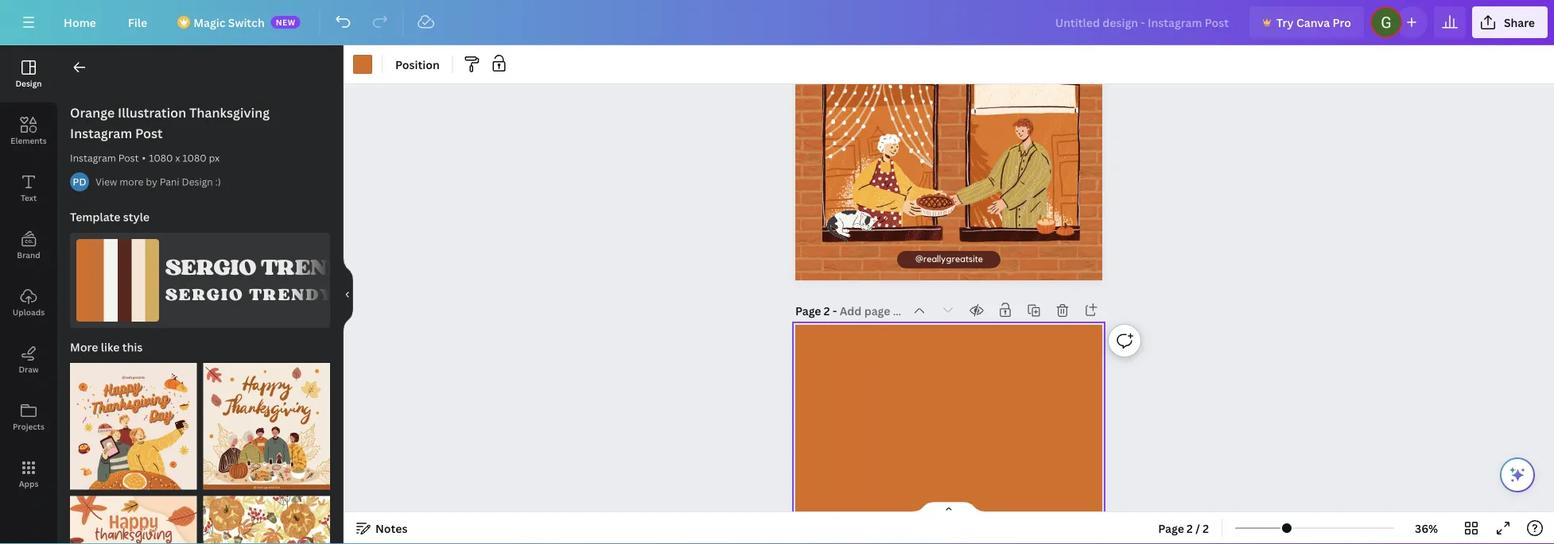 Task type: locate. For each thing, give the bounding box(es) containing it.
1 vertical spatial page
[[1158, 521, 1184, 537]]

1 horizontal spatial page
[[1158, 521, 1184, 537]]

more
[[120, 175, 144, 189]]

1080 right x
[[182, 152, 207, 165]]

page 2 -
[[795, 304, 840, 319]]

:)
[[215, 175, 221, 189]]

2 left /
[[1187, 521, 1193, 537]]

0 vertical spatial page
[[795, 304, 821, 319]]

-
[[833, 304, 837, 319]]

post
[[135, 125, 163, 142], [118, 152, 139, 165]]

orange watercolor happy thanksgiving instagram post group
[[203, 487, 330, 545]]

design left :) on the top of the page
[[182, 175, 213, 189]]

view
[[95, 175, 117, 189]]

post up more
[[118, 152, 139, 165]]

orange playful thanksgiving instagram post image
[[70, 364, 197, 490]]

page
[[795, 304, 821, 319], [1158, 521, 1184, 537]]

instagram post
[[70, 152, 139, 165]]

sergio
[[165, 254, 256, 281], [165, 285, 244, 305]]

pani design :) element
[[70, 173, 89, 192]]

0 vertical spatial sergio
[[165, 254, 256, 281]]

magic
[[193, 15, 225, 30]]

0 vertical spatial post
[[135, 125, 163, 142]]

apps button
[[0, 446, 57, 504]]

more
[[70, 340, 98, 355]]

instagram inside orange illustration thanksgiving instagram post
[[70, 125, 132, 142]]

1 vertical spatial sergio
[[165, 285, 244, 305]]

new
[[276, 17, 296, 27]]

post inside orange illustration thanksgiving instagram post
[[135, 125, 163, 142]]

trendy
[[261, 254, 361, 281], [249, 285, 334, 305]]

position button
[[389, 52, 446, 77]]

share
[[1504, 15, 1535, 30]]

0 horizontal spatial 2
[[824, 304, 830, 319]]

2 horizontal spatial 2
[[1203, 521, 1209, 537]]

page inside button
[[1158, 521, 1184, 537]]

1 horizontal spatial 2
[[1187, 521, 1193, 537]]

post down illustration
[[135, 125, 163, 142]]

2 right /
[[1203, 521, 1209, 537]]

1 vertical spatial design
[[182, 175, 213, 189]]

text
[[21, 192, 37, 203]]

#db6a17 image
[[353, 55, 372, 74], [353, 55, 372, 74]]

0 horizontal spatial page
[[795, 304, 821, 319]]

magic switch
[[193, 15, 265, 30]]

apps
[[19, 479, 38, 490]]

home link
[[51, 6, 109, 38]]

sergio trendy sergio trendy
[[165, 254, 361, 305]]

design inside button
[[15, 78, 42, 89]]

text button
[[0, 160, 57, 217]]

file button
[[115, 6, 160, 38]]

page left /
[[1158, 521, 1184, 537]]

page 2 / 2
[[1158, 521, 1209, 537]]

1 vertical spatial instagram
[[70, 152, 116, 165]]

2 left -
[[824, 304, 830, 319]]

pro
[[1333, 15, 1351, 30]]

brand
[[17, 250, 40, 261]]

design
[[15, 78, 42, 89], [182, 175, 213, 189]]

1 instagram from the top
[[70, 125, 132, 142]]

0 horizontal spatial design
[[15, 78, 42, 89]]

by
[[146, 175, 157, 189]]

2 for /
[[1187, 521, 1193, 537]]

1080 x 1080 px
[[149, 152, 220, 165]]

elements
[[11, 135, 47, 146]]

design up elements button
[[15, 78, 42, 89]]

template
[[70, 210, 120, 225]]

orange watercolor happy thanksgiving instagram post image
[[203, 497, 330, 545]]

instagram down "orange"
[[70, 125, 132, 142]]

0 vertical spatial design
[[15, 78, 42, 89]]

show pages image
[[911, 502, 987, 515]]

try canva pro button
[[1250, 6, 1364, 38]]

36% button
[[1401, 516, 1452, 542]]

0 vertical spatial instagram
[[70, 125, 132, 142]]

uploads button
[[0, 274, 57, 332]]

projects button
[[0, 389, 57, 446]]

0 horizontal spatial 1080
[[149, 152, 173, 165]]

1 horizontal spatial design
[[182, 175, 213, 189]]

orange
[[70, 104, 115, 121]]

1080 left x
[[149, 152, 173, 165]]

page left -
[[795, 304, 821, 319]]

2
[[824, 304, 830, 319], [1187, 521, 1193, 537], [1203, 521, 1209, 537]]

orange illustrated happy thanksgiving day instagram post image
[[70, 497, 197, 545]]

Page title text field
[[840, 303, 902, 319]]

1080
[[149, 152, 173, 165], [182, 152, 207, 165]]

36%
[[1415, 521, 1438, 537]]

2 for -
[[824, 304, 830, 319]]

instagram
[[70, 125, 132, 142], [70, 152, 116, 165]]

view more by pani design :) button
[[95, 174, 221, 190]]

1 horizontal spatial 1080
[[182, 152, 207, 165]]

instagram up view
[[70, 152, 116, 165]]

brand button
[[0, 217, 57, 274]]



Task type: describe. For each thing, give the bounding box(es) containing it.
notes
[[375, 521, 408, 537]]

style
[[123, 210, 150, 225]]

illustration
[[118, 104, 186, 121]]

try
[[1277, 15, 1294, 30]]

page 2 / 2 button
[[1152, 516, 1215, 542]]

page for page 2 -
[[795, 304, 821, 319]]

px
[[209, 152, 220, 165]]

page for page 2 / 2
[[1158, 521, 1184, 537]]

2 sergio from the top
[[165, 285, 244, 305]]

canva
[[1297, 15, 1330, 30]]

this
[[122, 340, 143, 355]]

notes button
[[350, 516, 414, 542]]

projects
[[13, 422, 45, 432]]

hide image
[[343, 257, 353, 333]]

position
[[395, 57, 440, 72]]

thanksgiving
[[189, 104, 270, 121]]

1 vertical spatial trendy
[[249, 285, 334, 305]]

template style
[[70, 210, 150, 225]]

design button
[[0, 45, 57, 103]]

main menu bar
[[0, 0, 1554, 45]]

side panel tab list
[[0, 45, 57, 504]]

1 vertical spatial post
[[118, 152, 139, 165]]

Design title text field
[[1043, 6, 1243, 38]]

like
[[101, 340, 120, 355]]

uploads
[[13, 307, 45, 318]]

try canva pro
[[1277, 15, 1351, 30]]

/
[[1196, 521, 1200, 537]]

beige yellow cute illustrative happy thanksgiving instagram post image
[[203, 364, 330, 490]]

orange illustrated happy thanksgiving day instagram post group
[[70, 487, 197, 545]]

elements button
[[0, 103, 57, 160]]

2 instagram from the top
[[70, 152, 116, 165]]

1 1080 from the left
[[149, 152, 173, 165]]

view more by pani design :)
[[95, 175, 221, 189]]

beige yellow cute illustrative happy thanksgiving instagram post group
[[203, 354, 330, 490]]

more like this
[[70, 340, 143, 355]]

switch
[[228, 15, 265, 30]]

file
[[128, 15, 147, 30]]

home
[[64, 15, 96, 30]]

canva assistant image
[[1508, 466, 1527, 485]]

share button
[[1472, 6, 1548, 38]]

design inside 'button'
[[182, 175, 213, 189]]

pani design :) image
[[70, 173, 89, 192]]

x
[[175, 152, 180, 165]]

2 1080 from the left
[[182, 152, 207, 165]]

@reallygreatsite
[[916, 256, 983, 265]]

pani
[[160, 175, 179, 189]]

draw
[[19, 364, 39, 375]]

orange playful thanksgiving instagram post group
[[70, 354, 197, 490]]

1 sergio from the top
[[165, 254, 256, 281]]

0 vertical spatial trendy
[[261, 254, 361, 281]]

orange illustration thanksgiving instagram post
[[70, 104, 270, 142]]

draw button
[[0, 332, 57, 389]]



Task type: vqa. For each thing, say whether or not it's contained in the screenshot.
first "Instagram" from the bottom of the page
yes



